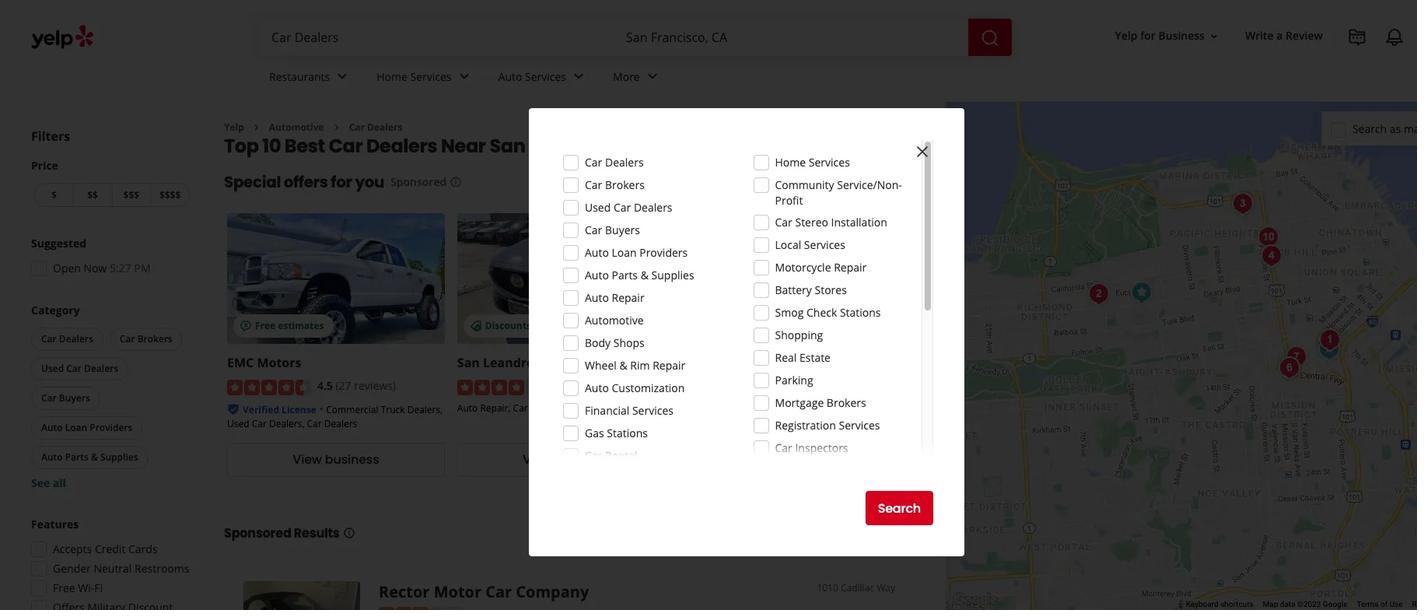 Task type: describe. For each thing, give the bounding box(es) containing it.
& left total
[[830, 354, 839, 371]]

$
[[51, 188, 57, 202]]

credit
[[95, 542, 126, 556]]

free estimates link for motors
[[227, 214, 445, 344]]

search image
[[981, 28, 1000, 47]]

yelp link
[[224, 121, 244, 134]]

1 estimates from the left
[[278, 319, 324, 333]]

close image
[[913, 142, 932, 161]]

sponsored for sponsored results
[[224, 524, 291, 542]]

2 horizontal spatial dealers,
[[530, 401, 566, 415]]

aamco transmissions & total car care link
[[688, 354, 930, 371]]

16 discount available v2 image
[[470, 320, 482, 332]]

supplies inside search dialog
[[652, 268, 695, 282]]

1 vertical spatial 16 info v2 image
[[343, 527, 355, 539]]

gender neutral restrooms
[[53, 561, 189, 576]]

auto parts & supplies button
[[31, 446, 148, 469]]

business categories element
[[257, 56, 1418, 101]]

terms of use link
[[1357, 600, 1403, 609]]

smog
[[775, 305, 804, 320]]

car inside button
[[120, 332, 135, 345]]

shortcuts
[[1221, 600, 1254, 609]]

verified license button
[[243, 401, 316, 416]]

24 chevron down v2 image for more
[[643, 67, 662, 86]]

google
[[1323, 600, 1348, 609]]

yelp for yelp for business
[[1115, 28, 1138, 43]]

results
[[294, 524, 340, 542]]

4.5 star rating image
[[227, 380, 311, 395]]

re link
[[1413, 600, 1418, 609]]

$$$ button
[[112, 183, 150, 207]]

category
[[31, 303, 80, 317]]

$$$
[[123, 188, 139, 202]]

a
[[1277, 28, 1283, 43]]

terms of use
[[1357, 600, 1403, 609]]

business for leandro
[[555, 451, 610, 469]]

loan inside button
[[65, 421, 87, 434]]

all
[[53, 475, 66, 490]]

real
[[775, 350, 797, 365]]

rector motor car company
[[379, 581, 589, 602]]

repair inside auto repair, oil change stations, transmission repair
[[688, 415, 716, 428]]

re
[[1413, 600, 1418, 609]]

16 chevron right v2 image for car dealers
[[330, 121, 343, 134]]

discounts available
[[485, 319, 576, 333]]

used car dealers button
[[31, 357, 128, 380]]

special offers for you
[[224, 171, 384, 193]]

royal auto group of san francisco image
[[1274, 352, 1305, 383]]

san leandro mazda
[[457, 354, 578, 371]]

open now 5:27 pm
[[53, 261, 151, 275]]

yelp for business button
[[1109, 22, 1227, 50]]

16 free estimates v2 image
[[240, 320, 252, 332]]

view business link for leandro
[[457, 443, 675, 477]]

gas stations
[[585, 426, 648, 440]]

profit
[[775, 193, 803, 208]]

mortgage
[[775, 395, 824, 410]]

accepts credit cards
[[53, 542, 158, 556]]

search as ma
[[1353, 121, 1418, 136]]

car buyers inside search dialog
[[585, 223, 640, 237]]

san francisco honda image
[[1256, 240, 1287, 271]]

car inside button
[[66, 362, 82, 375]]

repair up stores
[[834, 260, 867, 275]]

auto loan providers inside button
[[41, 421, 133, 434]]

parts inside search dialog
[[612, 268, 638, 282]]

0 vertical spatial automotive
[[269, 121, 324, 134]]

automotive inside search dialog
[[585, 313, 644, 328]]

map region
[[831, 70, 1418, 610]]

sponsored for sponsored
[[391, 175, 447, 189]]

real estate
[[775, 350, 831, 365]]

truck
[[381, 403, 405, 416]]

1 horizontal spatial car dealers
[[349, 121, 403, 134]]

for inside "button"
[[1141, 28, 1156, 43]]

shops
[[614, 335, 645, 350]]

home services inside search dialog
[[775, 155, 850, 170]]

buyside auto image
[[1315, 324, 1346, 355]]

bmw of san francisco image
[[1281, 341, 1312, 372]]

reviews) for aamco transmissions & total car care
[[815, 378, 856, 393]]

write a review link
[[1239, 22, 1330, 50]]

service/non-
[[837, 177, 902, 192]]

projects image
[[1348, 28, 1367, 47]]

rental
[[605, 448, 638, 463]]

4.5 (27 reviews)
[[317, 378, 396, 393]]

automotive link
[[269, 121, 324, 134]]

see
[[31, 475, 50, 490]]

used car dealers inside search dialog
[[585, 200, 673, 215]]

local services
[[775, 237, 846, 252]]

car buyers button
[[31, 387, 100, 410]]

financial services
[[585, 403, 674, 418]]

discounts available link
[[457, 214, 675, 344]]

car inspectors
[[775, 440, 849, 455]]

repair, for leandro
[[480, 401, 511, 415]]

ma
[[1404, 121, 1418, 136]]

previous image
[[858, 173, 877, 192]]

way
[[877, 581, 896, 594]]

stereo
[[796, 215, 829, 230]]

4.5
[[317, 378, 333, 393]]

yelp for yelp link
[[224, 121, 244, 134]]

$$$$ button
[[150, 183, 190, 207]]

more link
[[601, 56, 674, 101]]

providers inside search dialog
[[640, 245, 688, 260]]

commercial
[[326, 403, 379, 416]]

ion cars image
[[1227, 188, 1259, 219]]

mazda san francisco image
[[1274, 352, 1305, 383]]

1 horizontal spatial free
[[255, 319, 276, 333]]

view business for leandro
[[523, 451, 610, 469]]

auto services
[[498, 69, 566, 84]]

features
[[31, 517, 79, 531]]

(27
[[336, 378, 351, 393]]

of
[[1381, 600, 1388, 609]]

2 horizontal spatial brokers
[[827, 395, 867, 410]]

$$
[[87, 188, 98, 202]]

services down transmission
[[839, 418, 880, 433]]

registration services
[[775, 418, 880, 433]]

services up motorcycle repair
[[804, 237, 846, 252]]

international sport motors image
[[1314, 333, 1345, 365]]

top
[[224, 133, 259, 159]]

& left the rim
[[620, 358, 628, 373]]

search dialog
[[0, 0, 1418, 610]]

used car dealers inside button
[[41, 362, 118, 375]]

motor
[[434, 581, 482, 602]]

auto loan providers button
[[31, 416, 143, 440]]

4 star rating image
[[457, 380, 541, 395]]

parts inside auto parts & supplies button
[[65, 451, 89, 464]]

2 horizontal spatial free
[[716, 319, 736, 333]]

special
[[224, 171, 281, 193]]

ion cars image
[[1227, 188, 1259, 219]]

inspectors
[[796, 440, 849, 455]]

local
[[775, 237, 802, 252]]

sponsored results
[[224, 524, 340, 542]]

map
[[1263, 600, 1279, 609]]

home inside home services link
[[377, 69, 408, 84]]

1 horizontal spatial dealers,
[[407, 403, 443, 416]]

data
[[1281, 600, 1296, 609]]

services up near
[[410, 69, 452, 84]]

services down customization
[[632, 403, 674, 418]]

business
[[1159, 28, 1205, 43]]

group containing category
[[28, 303, 193, 491]]

see all
[[31, 475, 66, 490]]

auto repair, car dealers, used car dealers
[[457, 401, 643, 415]]

0 vertical spatial san
[[490, 133, 526, 159]]

0 vertical spatial brokers
[[605, 177, 645, 192]]

free wi-fi
[[53, 580, 103, 595]]

1 vertical spatial stations
[[607, 426, 648, 440]]

mortgage brokers
[[775, 395, 867, 410]]

view for leandro
[[523, 451, 552, 469]]

business for transmissions
[[785, 451, 840, 469]]

view business link for motors
[[227, 443, 445, 477]]

0 vertical spatial stations
[[840, 305, 881, 320]]

francisco,
[[529, 133, 625, 159]]



Task type: locate. For each thing, give the bounding box(es) containing it.
view for transmissions
[[753, 451, 782, 469]]

view business for motors
[[293, 451, 379, 469]]

stations down financial services
[[607, 426, 648, 440]]

for left business
[[1141, 28, 1156, 43]]

suggested
[[31, 236, 86, 251]]

0 horizontal spatial view business
[[293, 451, 379, 469]]

1 vertical spatial home services
[[775, 155, 850, 170]]

0 horizontal spatial free estimates link
[[227, 214, 445, 344]]

1 reviews) from the left
[[354, 378, 396, 393]]

0 horizontal spatial car buyers
[[41, 391, 90, 405]]

user actions element
[[1103, 19, 1418, 115]]

1 horizontal spatial business
[[555, 451, 610, 469]]

search for search
[[878, 499, 921, 517]]

16 chevron right v2 image right 'best'
[[330, 121, 343, 134]]

services up francisco,
[[525, 69, 566, 84]]

1 vertical spatial yelp
[[224, 121, 244, 134]]

emc
[[227, 354, 254, 371]]

car brokers inside button
[[120, 332, 173, 345]]

view business
[[293, 451, 379, 469], [523, 451, 610, 469], [753, 451, 840, 469]]

dealers, down verified license
[[269, 417, 305, 430]]

2 horizontal spatial business
[[785, 451, 840, 469]]

(120
[[566, 378, 588, 393]]

car dealers link
[[349, 121, 403, 134]]

16 info v2 image
[[450, 176, 462, 188]]

16 info v2 image up next image
[[903, 143, 915, 155]]

3 business from the left
[[785, 451, 840, 469]]

2 horizontal spatial view business
[[753, 451, 840, 469]]

used car dealers down car dealers button
[[41, 362, 118, 375]]

car brokers button
[[110, 328, 183, 351]]

business for motors
[[325, 451, 379, 469]]

0 horizontal spatial search
[[878, 499, 921, 517]]

auto loan providers up auto parts & supplies button
[[41, 421, 133, 434]]

repair up shops on the bottom of page
[[612, 290, 645, 305]]

auto inside auto repair, oil change stations, transmission repair
[[688, 401, 708, 415]]

1 horizontal spatial providers
[[640, 245, 688, 260]]

change
[[758, 401, 791, 415]]

yelp for business
[[1115, 28, 1205, 43]]

home right 24 chevron down v2 image
[[377, 69, 408, 84]]

parts up auto repair
[[612, 268, 638, 282]]

$ button
[[34, 183, 73, 207]]

1 horizontal spatial 24 chevron down v2 image
[[570, 67, 588, 86]]

dealers inside "commercial truck dealers, used car dealers, car dealers"
[[324, 417, 357, 430]]

customization
[[612, 380, 685, 395]]

24 chevron down v2 image
[[333, 67, 352, 86]]

0 horizontal spatial estimates
[[278, 319, 324, 333]]

estimates up motors
[[278, 319, 324, 333]]

as
[[1390, 121, 1402, 136]]

providers inside auto loan providers button
[[90, 421, 133, 434]]

2 business from the left
[[555, 451, 610, 469]]

home services up community
[[775, 155, 850, 170]]

0 vertical spatial yelp
[[1115, 28, 1138, 43]]

car rental
[[585, 448, 638, 463]]

auto inside auto services link
[[498, 69, 522, 84]]

yelp inside "button"
[[1115, 28, 1138, 43]]

auto loan providers inside search dialog
[[585, 245, 688, 260]]

dealers inside button
[[84, 362, 118, 375]]

2 horizontal spatial car dealers
[[585, 155, 644, 170]]

view business link for transmissions
[[688, 443, 905, 477]]

0 horizontal spatial home
[[377, 69, 408, 84]]

repair, down 3.1 star rating image
[[711, 401, 741, 415]]

verified license
[[243, 403, 316, 416]]

car stereo installation
[[775, 215, 888, 230]]

free up aamco
[[716, 319, 736, 333]]

near
[[441, 133, 486, 159]]

3 star rating image
[[379, 607, 463, 610]]

0 horizontal spatial loan
[[65, 421, 87, 434]]

transmissions
[[738, 354, 827, 371]]

search
[[1353, 121, 1387, 136], [878, 499, 921, 517]]

1 vertical spatial car dealers
[[585, 155, 644, 170]]

view business link down the gas
[[457, 443, 675, 477]]

registration
[[775, 418, 836, 433]]

1 horizontal spatial sponsored
[[391, 175, 447, 189]]

used car dealers
[[585, 200, 673, 215], [41, 362, 118, 375]]

1 horizontal spatial san
[[490, 133, 526, 159]]

used inside search dialog
[[585, 200, 611, 215]]

car buyers down the used car dealers button
[[41, 391, 90, 405]]

repair,
[[480, 401, 511, 415], [711, 401, 741, 415]]

estimates up real
[[738, 319, 784, 333]]

services up community service/non- profit
[[809, 155, 850, 170]]

brokers inside button
[[137, 332, 173, 345]]

1 free estimates from the left
[[255, 319, 324, 333]]

home services inside business categories element
[[377, 69, 452, 84]]

used down "(120"
[[568, 401, 591, 415]]

1 vertical spatial automotive
[[585, 313, 644, 328]]

2 16 chevron right v2 image from the left
[[330, 121, 343, 134]]

auto parts & supplies down auto loan providers button
[[41, 451, 138, 464]]

gender
[[53, 561, 91, 576]]

0 horizontal spatial stations
[[607, 426, 648, 440]]

used inside "commercial truck dealers, used car dealers, car dealers"
[[227, 417, 249, 430]]

sponsored
[[391, 175, 447, 189], [224, 524, 291, 542]]

free down the 'gender'
[[53, 580, 75, 595]]

2 view business from the left
[[523, 451, 610, 469]]

0 horizontal spatial san
[[457, 354, 480, 371]]

used down car dealers button
[[41, 362, 64, 375]]

buyers up auto repair
[[605, 223, 640, 237]]

brokers down francisco,
[[605, 177, 645, 192]]

california
[[629, 133, 721, 159]]

view down auto repair, oil change stations, transmission repair
[[753, 451, 782, 469]]

16 verified v2 image
[[227, 403, 240, 415]]

sponsored left results
[[224, 524, 291, 542]]

1 business from the left
[[325, 451, 379, 469]]

(60
[[796, 378, 812, 393]]

10
[[262, 133, 281, 159]]

0 vertical spatial sponsored
[[391, 175, 447, 189]]

0 horizontal spatial dealers,
[[269, 417, 305, 430]]

view down auto repair, car dealers, used car dealers
[[523, 451, 552, 469]]

reviews) up mortgage brokers
[[815, 378, 856, 393]]

repair down 3.1 star rating image
[[688, 415, 716, 428]]

2 repair, from the left
[[711, 401, 741, 415]]

2 free estimates from the left
[[716, 319, 784, 333]]

battery roadie image
[[1312, 330, 1343, 361]]

16 info v2 image right results
[[343, 527, 355, 539]]

business down the gas
[[555, 451, 610, 469]]

san right near
[[490, 133, 526, 159]]

2 horizontal spatial view business link
[[688, 443, 905, 477]]

stations down stores
[[840, 305, 881, 320]]

1 vertical spatial auto parts & supplies
[[41, 451, 138, 464]]

automotive down auto repair
[[585, 313, 644, 328]]

free estimates link for transmissions
[[688, 214, 905, 344]]

auto inside auto parts & supplies button
[[41, 451, 63, 464]]

3.1 (60 reviews)
[[778, 378, 856, 393]]

community
[[775, 177, 835, 192]]

©2023
[[1298, 600, 1321, 609]]

0 horizontal spatial free estimates
[[255, 319, 324, 333]]

1 horizontal spatial home
[[775, 155, 806, 170]]

google image
[[950, 590, 1001, 610]]

1 vertical spatial sponsored
[[224, 524, 291, 542]]

used down francisco,
[[585, 200, 611, 215]]

car dealers
[[349, 121, 403, 134], [585, 155, 644, 170], [41, 332, 93, 345]]

pm
[[134, 261, 151, 275]]

1 vertical spatial car brokers
[[120, 332, 173, 345]]

view business down "commercial truck dealers, used car dealers, car dealers"
[[293, 451, 379, 469]]

keyboard shortcuts
[[1186, 600, 1254, 609]]

free right '16 free estimates v2' 'image'
[[255, 319, 276, 333]]

car dealers button
[[31, 328, 103, 351]]

emc motors
[[227, 354, 301, 371]]

0 horizontal spatial for
[[331, 171, 352, 193]]

used inside button
[[41, 362, 64, 375]]

car buyers up auto repair
[[585, 223, 640, 237]]

1 horizontal spatial for
[[1141, 28, 1156, 43]]

fi
[[94, 580, 103, 595]]

0 horizontal spatial buyers
[[59, 391, 90, 405]]

24 chevron down v2 image right auto services
[[570, 67, 588, 86]]

view down license
[[293, 451, 322, 469]]

repair, for transmissions
[[711, 401, 741, 415]]

stations,
[[793, 401, 830, 415]]

next image
[[894, 173, 913, 192]]

estimates
[[278, 319, 324, 333], [738, 319, 784, 333]]

2 vertical spatial brokers
[[827, 395, 867, 410]]

auto parts & supplies inside search dialog
[[585, 268, 695, 282]]

0 vertical spatial home
[[377, 69, 408, 84]]

home services
[[377, 69, 452, 84], [775, 155, 850, 170]]

& down auto loan providers button
[[91, 451, 98, 464]]

emc motors link
[[227, 354, 301, 371]]

0 horizontal spatial auto loan providers
[[41, 421, 133, 434]]

rim
[[630, 358, 650, 373]]

& inside button
[[91, 451, 98, 464]]

car brokers inside search dialog
[[585, 177, 645, 192]]

24 chevron down v2 image inside home services link
[[455, 67, 473, 86]]

motorcycle repair
[[775, 260, 867, 275]]

16 info v2 image
[[903, 143, 915, 155], [343, 527, 355, 539]]

estate
[[800, 350, 831, 365]]

reviews) for emc motors
[[354, 378, 396, 393]]

san francisco toyota image down ion cars image
[[1253, 221, 1284, 252]]

parts
[[612, 268, 638, 282], [65, 451, 89, 464]]

3 view from the left
[[753, 451, 782, 469]]

repair right the rim
[[653, 358, 686, 373]]

1010 cadillac way
[[817, 581, 896, 594]]

parts down auto loan providers button
[[65, 451, 89, 464]]

buyers inside button
[[59, 391, 90, 405]]

buyers inside search dialog
[[605, 223, 640, 237]]

auto inside auto loan providers button
[[41, 421, 63, 434]]

0 vertical spatial for
[[1141, 28, 1156, 43]]

1 horizontal spatial 16 chevron right v2 image
[[330, 121, 343, 134]]

auto loan providers up auto repair
[[585, 245, 688, 260]]

for left you
[[331, 171, 352, 193]]

car brokers down francisco,
[[585, 177, 645, 192]]

care
[[902, 354, 930, 371]]

3.1 star rating image
[[688, 380, 772, 395]]

2 view business link from the left
[[457, 443, 675, 477]]

1 vertical spatial san francisco toyota image
[[1083, 278, 1115, 309]]

accepts
[[53, 542, 92, 556]]

0 horizontal spatial yelp
[[224, 121, 244, 134]]

0 horizontal spatial auto parts & supplies
[[41, 451, 138, 464]]

2 estimates from the left
[[738, 319, 784, 333]]

24 chevron down v2 image for home services
[[455, 67, 473, 86]]

dealers, right 'truck'
[[407, 403, 443, 416]]

reviews) down wheel
[[591, 378, 632, 393]]

san francisco toyota image left stress-free auto care / emerald auto image
[[1083, 278, 1115, 309]]

&
[[641, 268, 649, 282], [830, 354, 839, 371], [620, 358, 628, 373], [91, 451, 98, 464]]

keyboard shortcuts button
[[1186, 599, 1254, 610]]

free
[[255, 319, 276, 333], [716, 319, 736, 333], [53, 580, 75, 595]]

loan up auto repair
[[612, 245, 637, 260]]

1 view business from the left
[[293, 451, 379, 469]]

0 horizontal spatial used car dealers
[[41, 362, 118, 375]]

view business down the gas
[[523, 451, 610, 469]]

motorcycle
[[775, 260, 831, 275]]

0 vertical spatial home services
[[377, 69, 452, 84]]

business down "commercial truck dealers, used car dealers, car dealers"
[[325, 451, 379, 469]]

san down 16 discount available v2 icon
[[457, 354, 480, 371]]

1 24 chevron down v2 image from the left
[[455, 67, 473, 86]]

discounts
[[485, 319, 531, 333]]

1 vertical spatial providers
[[90, 421, 133, 434]]

view for motors
[[293, 451, 322, 469]]

16 chevron right v2 image
[[250, 121, 263, 134], [330, 121, 343, 134]]

san francisco toyota image
[[1253, 221, 1284, 252], [1083, 278, 1115, 309]]

home services link
[[364, 56, 486, 101]]

16 chevron right v2 image right yelp link
[[250, 121, 263, 134]]

leandro
[[483, 354, 534, 371]]

1 horizontal spatial repair,
[[711, 401, 741, 415]]

see all button
[[31, 475, 66, 490]]

group containing features
[[26, 517, 193, 610]]

loan inside search dialog
[[612, 245, 637, 260]]

repair, inside auto repair, oil change stations, transmission repair
[[711, 401, 741, 415]]

dealers, down "(120"
[[530, 401, 566, 415]]

auto parts & supplies up auto repair
[[585, 268, 695, 282]]

1 vertical spatial supplies
[[100, 451, 138, 464]]

$$ button
[[73, 183, 112, 207]]

0 horizontal spatial view business link
[[227, 443, 445, 477]]

1 horizontal spatial parts
[[612, 268, 638, 282]]

now
[[84, 261, 107, 275]]

yelp left business
[[1115, 28, 1138, 43]]

used down 16 verified v2 image
[[227, 417, 249, 430]]

0 vertical spatial providers
[[640, 245, 688, 260]]

car dealers inside button
[[41, 332, 93, 345]]

license
[[282, 403, 316, 416]]

0 horizontal spatial sponsored
[[224, 524, 291, 542]]

view business for transmissions
[[753, 451, 840, 469]]

free estimates up real
[[716, 319, 784, 333]]

home up community
[[775, 155, 806, 170]]

shopping
[[775, 328, 823, 342]]

dealers inside button
[[59, 332, 93, 345]]

0 vertical spatial used car dealers
[[585, 200, 673, 215]]

1 vertical spatial loan
[[65, 421, 87, 434]]

2 vertical spatial group
[[26, 517, 193, 610]]

brokers up registration services
[[827, 395, 867, 410]]

3 reviews) from the left
[[815, 378, 856, 393]]

1 repair, from the left
[[480, 401, 511, 415]]

1 horizontal spatial supplies
[[652, 268, 695, 282]]

2 reviews) from the left
[[591, 378, 632, 393]]

offers
[[284, 171, 328, 193]]

1 horizontal spatial estimates
[[738, 319, 784, 333]]

3 view business link from the left
[[688, 443, 905, 477]]

home inside search dialog
[[775, 155, 806, 170]]

0 horizontal spatial san francisco toyota image
[[1083, 278, 1115, 309]]

cards
[[128, 542, 158, 556]]

24 chevron down v2 image for auto services
[[570, 67, 588, 86]]

group containing suggested
[[26, 236, 193, 281]]

24 chevron down v2 image inside more link
[[643, 67, 662, 86]]

view business link down "commercial truck dealers, used car dealers, car dealers"
[[227, 443, 445, 477]]

restaurants
[[269, 69, 330, 84]]

None search field
[[259, 19, 1015, 56]]

loan
[[612, 245, 637, 260], [65, 421, 87, 434]]

home services up the car dealers link
[[377, 69, 452, 84]]

dealers,
[[530, 401, 566, 415], [407, 403, 443, 416], [269, 417, 305, 430]]

rector
[[379, 581, 430, 602]]

3.1
[[778, 378, 793, 393]]

more
[[613, 69, 640, 84]]

repair, down 4 star rating image
[[480, 401, 511, 415]]

1 horizontal spatial automotive
[[585, 313, 644, 328]]

1 vertical spatial home
[[775, 155, 806, 170]]

0 horizontal spatial automotive
[[269, 121, 324, 134]]

body
[[585, 335, 611, 350]]

search inside search button
[[878, 499, 921, 517]]

auto services link
[[486, 56, 601, 101]]

car dealers inside search dialog
[[585, 155, 644, 170]]

notifications image
[[1386, 28, 1404, 47]]

1 horizontal spatial home services
[[775, 155, 850, 170]]

0 horizontal spatial reviews)
[[354, 378, 396, 393]]

24 chevron down v2 image left auto services
[[455, 67, 473, 86]]

brokers down 'pm'
[[137, 332, 173, 345]]

auto parts & supplies inside button
[[41, 451, 138, 464]]

1 horizontal spatial free estimates
[[716, 319, 784, 333]]

1 vertical spatial san
[[457, 354, 480, 371]]

1 vertical spatial parts
[[65, 451, 89, 464]]

supplies inside auto parts & supplies button
[[100, 451, 138, 464]]

car buyers
[[585, 223, 640, 237], [41, 391, 90, 405]]

& up auto repair
[[641, 268, 649, 282]]

0 horizontal spatial home services
[[377, 69, 452, 84]]

1 vertical spatial buyers
[[59, 391, 90, 405]]

3 view business from the left
[[753, 451, 840, 469]]

1 vertical spatial used car dealers
[[41, 362, 118, 375]]

2 horizontal spatial reviews)
[[815, 378, 856, 393]]

1 vertical spatial brokers
[[137, 332, 173, 345]]

1 horizontal spatial 16 info v2 image
[[903, 143, 915, 155]]

3 24 chevron down v2 image from the left
[[643, 67, 662, 86]]

1 horizontal spatial loan
[[612, 245, 637, 260]]

1 vertical spatial for
[[331, 171, 352, 193]]

0 horizontal spatial 24 chevron down v2 image
[[455, 67, 473, 86]]

24 chevron down v2 image inside auto services link
[[570, 67, 588, 86]]

view business link down the registration
[[688, 443, 905, 477]]

0 vertical spatial group
[[26, 236, 193, 281]]

buyside auto image
[[1315, 324, 1346, 355]]

1 view business link from the left
[[227, 443, 445, 477]]

0 horizontal spatial car brokers
[[120, 332, 173, 345]]

battery
[[775, 282, 812, 297]]

0 vertical spatial supplies
[[652, 268, 695, 282]]

transmission
[[833, 401, 891, 415]]

0 vertical spatial loan
[[612, 245, 637, 260]]

1 16 chevron right v2 image from the left
[[250, 121, 263, 134]]

stress-free auto care / emerald auto image
[[1126, 277, 1157, 308]]

cadillac
[[841, 581, 875, 594]]

group
[[26, 236, 193, 281], [28, 303, 193, 491], [26, 517, 193, 610]]

automotive down restaurants link
[[269, 121, 324, 134]]

24 chevron down v2 image
[[455, 67, 473, 86], [570, 67, 588, 86], [643, 67, 662, 86]]

1 horizontal spatial free estimates link
[[688, 214, 905, 344]]

0 vertical spatial buyers
[[605, 223, 640, 237]]

business down the registration
[[785, 451, 840, 469]]

16 chevron right v2 image for automotive
[[250, 121, 263, 134]]

0 horizontal spatial supplies
[[100, 451, 138, 464]]

loan down car buyers button
[[65, 421, 87, 434]]

used car dealers down california
[[585, 200, 673, 215]]

financial
[[585, 403, 630, 418]]

1 horizontal spatial view
[[523, 451, 552, 469]]

1 horizontal spatial yelp
[[1115, 28, 1138, 43]]

best
[[285, 133, 325, 159]]

view business down the registration
[[753, 451, 840, 469]]

free estimates up motors
[[255, 319, 324, 333]]

2 24 chevron down v2 image from the left
[[570, 67, 588, 86]]

search for search as ma
[[1353, 121, 1387, 136]]

2 free estimates link from the left
[[688, 214, 905, 344]]

reviews) up 'truck'
[[354, 378, 396, 393]]

0 vertical spatial search
[[1353, 121, 1387, 136]]

24 chevron down v2 image right 'more'
[[643, 67, 662, 86]]

0 horizontal spatial free
[[53, 580, 75, 595]]

2 horizontal spatial 24 chevron down v2 image
[[643, 67, 662, 86]]

price group
[[31, 158, 193, 210]]

0 horizontal spatial providers
[[90, 421, 133, 434]]

providers up auto parts & supplies button
[[90, 421, 133, 434]]

buyers down the used car dealers button
[[59, 391, 90, 405]]

sponsored left 16 info v2 image
[[391, 175, 447, 189]]

2 view from the left
[[523, 451, 552, 469]]

use
[[1390, 600, 1403, 609]]

0 vertical spatial car brokers
[[585, 177, 645, 192]]

community service/non- profit
[[775, 177, 902, 208]]

1 horizontal spatial search
[[1353, 121, 1387, 136]]

car buyers inside button
[[41, 391, 90, 405]]

providers up auto repair
[[640, 245, 688, 260]]

car brokers down 'pm'
[[120, 332, 173, 345]]

parking
[[775, 373, 814, 387]]

1 free estimates link from the left
[[227, 214, 445, 344]]

1 horizontal spatial san francisco toyota image
[[1253, 221, 1284, 252]]

yelp left 10
[[224, 121, 244, 134]]

16 chevron down v2 image
[[1208, 30, 1221, 43]]

0 vertical spatial san francisco toyota image
[[1253, 221, 1284, 252]]

sort:
[[772, 141, 796, 156]]

1 view from the left
[[293, 451, 322, 469]]

0 horizontal spatial repair,
[[480, 401, 511, 415]]



Task type: vqa. For each thing, say whether or not it's contained in the screenshot.
Car Brokers to the top
yes



